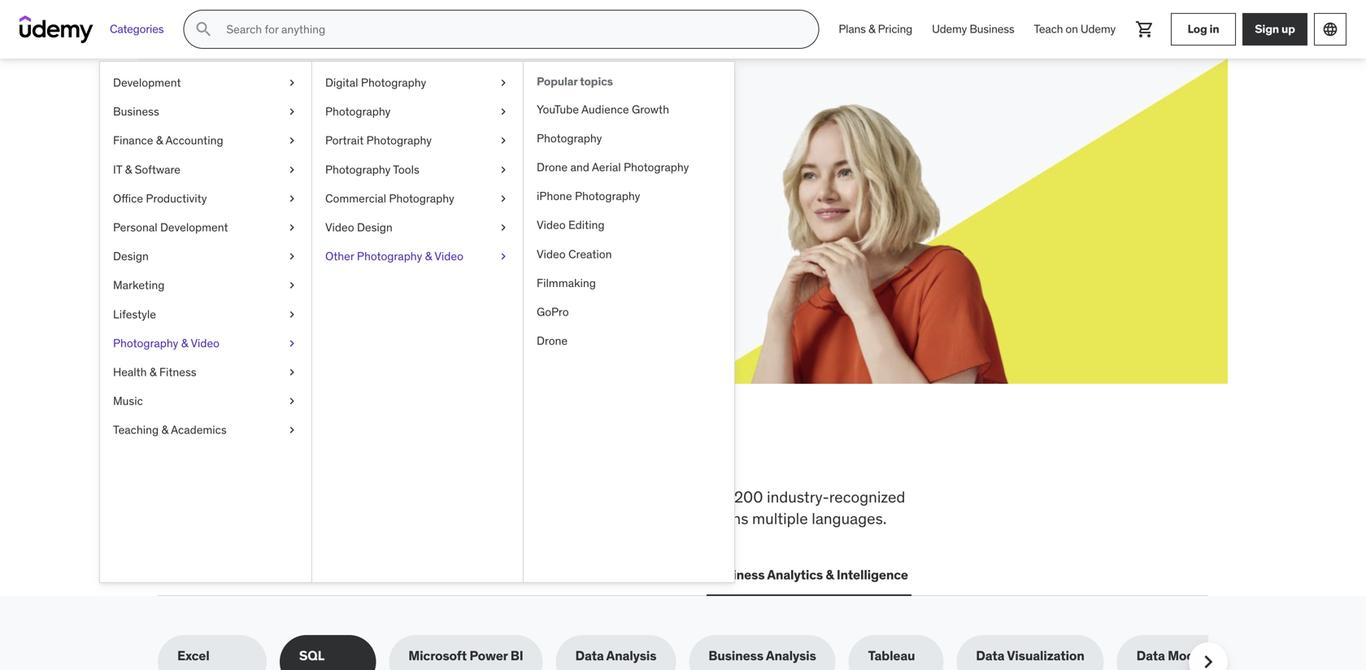 Task type: locate. For each thing, give the bounding box(es) containing it.
1 analysis from the left
[[606, 648, 657, 664]]

1 vertical spatial skills
[[348, 487, 383, 507]]

productivity
[[146, 191, 207, 206]]

for inside skills for your future expand your potential with a course. starting at just $12.99 through dec 15.
[[294, 129, 332, 163]]

1 horizontal spatial for
[[679, 487, 697, 507]]

photography link up drone and aerial photography
[[524, 124, 734, 153]]

filmmaking
[[537, 276, 596, 290]]

for inside covering critical workplace skills to technical topics, including prep content for over 200 industry-recognized certifications, our catalog supports well-rounded professional development and spans multiple languages.
[[679, 487, 697, 507]]

languages.
[[812, 509, 887, 528]]

photography & video link
[[100, 329, 312, 358]]

0 horizontal spatial analysis
[[606, 648, 657, 664]]

to
[[386, 487, 400, 507]]

data right bi
[[575, 648, 604, 664]]

& right health
[[150, 365, 157, 379]]

skills up supports
[[348, 487, 383, 507]]

data for data visualization
[[976, 648, 1005, 664]]

business inside 'link'
[[113, 104, 159, 119]]

covering
[[158, 487, 220, 507]]

in up including
[[512, 434, 544, 476]]

lifestyle
[[113, 307, 156, 321]]

covering critical workplace skills to technical topics, including prep content for over 200 industry-recognized certifications, our catalog supports well-rounded professional development and spans multiple languages.
[[158, 487, 906, 528]]

video down iphone in the top left of the page
[[537, 218, 566, 232]]

development link
[[100, 68, 312, 97]]

200
[[734, 487, 763, 507]]

plans
[[839, 22, 866, 36]]

web development button
[[158, 556, 276, 595]]

0 horizontal spatial udemy
[[932, 22, 967, 36]]

development for web
[[191, 567, 273, 583]]

1 vertical spatial drone
[[537, 334, 568, 348]]

xsmall image for other photography & video
[[497, 249, 510, 264]]

recognized
[[829, 487, 906, 507]]

catalog
[[281, 509, 332, 528]]

it inside button
[[292, 567, 303, 583]]

development down office productivity link
[[160, 220, 228, 235]]

0 vertical spatial it
[[113, 162, 122, 177]]

through
[[259, 188, 305, 204]]

development for personal
[[160, 220, 228, 235]]

Search for anything text field
[[223, 15, 799, 43]]

1 vertical spatial development
[[160, 220, 228, 235]]

in
[[1210, 22, 1220, 36], [512, 434, 544, 476]]

your up through
[[263, 170, 288, 186]]

music
[[113, 394, 143, 408]]

0 horizontal spatial it
[[113, 162, 122, 177]]

video editing link
[[524, 211, 734, 240]]

content
[[622, 487, 675, 507]]

your up with
[[337, 129, 396, 163]]

drone and aerial photography
[[537, 160, 689, 174]]

all the skills you need in one place
[[158, 434, 699, 476]]

microsoft power bi
[[409, 648, 523, 664]]

and
[[571, 160, 590, 174], [678, 509, 704, 528]]

1 vertical spatial it
[[292, 567, 303, 583]]

it & software link
[[100, 155, 312, 184]]

choose a language image
[[1322, 21, 1339, 37]]

0 vertical spatial and
[[571, 160, 590, 174]]

photography up tools
[[366, 133, 432, 148]]

popular
[[537, 74, 578, 89]]

0 horizontal spatial for
[[294, 129, 332, 163]]

xsmall image inside 'music' link
[[285, 393, 298, 409]]

data left science
[[495, 567, 523, 583]]

drone up iphone in the top left of the page
[[537, 160, 568, 174]]

xsmall image for business
[[285, 104, 298, 120]]

xsmall image inside photography & video 'link'
[[285, 335, 298, 351]]

xsmall image inside design link
[[285, 249, 298, 264]]

0 horizontal spatial photography link
[[312, 97, 523, 126]]

in right log at the top of the page
[[1210, 22, 1220, 36]]

potential
[[291, 170, 343, 186]]

udemy right "pricing"
[[932, 22, 967, 36]]

design down commercial photography
[[357, 220, 393, 235]]

& for pricing
[[869, 22, 875, 36]]

video for video editing
[[537, 218, 566, 232]]

drone
[[537, 160, 568, 174], [537, 334, 568, 348]]

photography link
[[312, 97, 523, 126], [524, 124, 734, 153]]

photography tools
[[325, 162, 419, 177]]

categories
[[110, 22, 164, 36]]

aerial
[[592, 160, 621, 174]]

marketing link
[[100, 271, 312, 300]]

& inside "link"
[[156, 133, 163, 148]]

& inside button
[[826, 567, 834, 583]]

& up fitness
[[181, 336, 188, 350]]

0 horizontal spatial in
[[512, 434, 544, 476]]

technical
[[404, 487, 466, 507]]

leadership
[[408, 567, 475, 583]]

udemy business link
[[922, 10, 1024, 49]]

& right plans
[[869, 22, 875, 36]]

data for data analysis
[[575, 648, 604, 664]]

0 vertical spatial for
[[294, 129, 332, 163]]

video creation link
[[524, 240, 734, 269]]

0 vertical spatial design
[[357, 220, 393, 235]]

design
[[357, 220, 393, 235], [113, 249, 149, 264]]

for up potential
[[294, 129, 332, 163]]

data left modeling
[[1137, 648, 1165, 664]]

2 udemy from the left
[[1081, 22, 1116, 36]]

sign up
[[1255, 22, 1295, 36]]

xsmall image inside lifestyle link
[[285, 306, 298, 322]]

certifications
[[306, 567, 388, 583]]

office productivity
[[113, 191, 207, 206]]

development right web
[[191, 567, 273, 583]]

science
[[526, 567, 574, 583]]

photography right digital
[[361, 75, 426, 90]]

1 vertical spatial design
[[113, 249, 149, 264]]

xsmall image inside business 'link'
[[285, 104, 298, 120]]

and down over
[[678, 509, 704, 528]]

data
[[495, 567, 523, 583], [575, 648, 604, 664], [976, 648, 1005, 664], [1137, 648, 1165, 664]]

it left certifications
[[292, 567, 303, 583]]

business for business analysis
[[709, 648, 764, 664]]

prep
[[586, 487, 618, 507]]

xsmall image for personal development
[[285, 220, 298, 236]]

development down categories dropdown button
[[113, 75, 181, 90]]

power
[[470, 648, 508, 664]]

1 horizontal spatial udemy
[[1081, 22, 1116, 36]]

xsmall image for commercial photography
[[497, 191, 510, 207]]

1 drone from the top
[[537, 160, 568, 174]]

1 horizontal spatial your
[[337, 129, 396, 163]]

2 analysis from the left
[[766, 648, 816, 664]]

& right finance
[[156, 133, 163, 148]]

& for academics
[[161, 423, 168, 437]]

and left aerial
[[571, 160, 590, 174]]

personal development link
[[100, 213, 312, 242]]

xsmall image inside the health & fitness link
[[285, 364, 298, 380]]

development inside 'button'
[[191, 567, 273, 583]]

other photography & video element
[[523, 62, 734, 582]]

1 horizontal spatial and
[[678, 509, 704, 528]]

15.
[[334, 188, 350, 204]]

photography down video design link
[[357, 249, 422, 264]]

future
[[401, 129, 480, 163]]

xsmall image inside it & software link
[[285, 162, 298, 178]]

xsmall image inside photography tools link
[[497, 162, 510, 178]]

data left visualization
[[976, 648, 1005, 664]]

development
[[113, 75, 181, 90], [160, 220, 228, 235], [191, 567, 273, 583]]

xsmall image inside commercial photography link
[[497, 191, 510, 207]]

1 vertical spatial in
[[512, 434, 544, 476]]

& right analytics
[[826, 567, 834, 583]]

xsmall image for teaching & academics
[[285, 422, 298, 438]]

next image
[[1196, 649, 1222, 670]]

data inside 'data science' button
[[495, 567, 523, 583]]

other photography & video
[[325, 249, 464, 264]]

xsmall image
[[497, 104, 510, 120], [285, 162, 298, 178], [285, 191, 298, 207], [497, 191, 510, 207], [285, 249, 298, 264], [497, 249, 510, 264], [285, 306, 298, 322], [285, 364, 298, 380]]

photography link up "future"
[[312, 97, 523, 126]]

& inside 'link'
[[181, 336, 188, 350]]

skills up the workplace
[[270, 434, 357, 476]]

xsmall image inside other photography & video link
[[497, 249, 510, 264]]

xsmall image inside video design link
[[497, 220, 510, 236]]

0 vertical spatial in
[[1210, 22, 1220, 36]]

it
[[113, 162, 122, 177], [292, 567, 303, 583]]

supports
[[336, 509, 397, 528]]

business link
[[100, 97, 312, 126]]

1 vertical spatial your
[[263, 170, 288, 186]]

photography up health & fitness
[[113, 336, 178, 350]]

iphone photography link
[[524, 182, 734, 211]]

certifications,
[[158, 509, 252, 528]]

& for accounting
[[156, 133, 163, 148]]

video up other
[[325, 220, 354, 235]]

commercial photography
[[325, 191, 454, 206]]

data for data science
[[495, 567, 523, 583]]

& up office
[[125, 162, 132, 177]]

video up filmmaking
[[537, 247, 566, 261]]

business inside button
[[710, 567, 765, 583]]

& right teaching
[[161, 423, 168, 437]]

1 vertical spatial and
[[678, 509, 704, 528]]

digital photography link
[[312, 68, 523, 97]]

topics
[[580, 74, 613, 89]]

1 vertical spatial for
[[679, 487, 697, 507]]

it for it & software
[[113, 162, 122, 177]]

xsmall image for digital photography
[[497, 75, 510, 91]]

1 horizontal spatial analysis
[[766, 648, 816, 664]]

video design link
[[312, 213, 523, 242]]

2 vertical spatial development
[[191, 567, 273, 583]]

xsmall image inside development link
[[285, 75, 298, 91]]

business inside topic filters element
[[709, 648, 764, 664]]

well-
[[401, 509, 435, 528]]

a
[[374, 170, 381, 186]]

xsmall image inside digital photography link
[[497, 75, 510, 91]]

0 horizontal spatial your
[[263, 170, 288, 186]]

portrait
[[325, 133, 364, 148]]

starting
[[429, 170, 476, 186]]

drone for drone
[[537, 334, 568, 348]]

&
[[869, 22, 875, 36], [156, 133, 163, 148], [125, 162, 132, 177], [425, 249, 432, 264], [181, 336, 188, 350], [150, 365, 157, 379], [161, 423, 168, 437], [826, 567, 834, 583]]

xsmall image
[[285, 75, 298, 91], [497, 75, 510, 91], [285, 104, 298, 120], [285, 133, 298, 149], [497, 133, 510, 149], [497, 162, 510, 178], [285, 220, 298, 236], [497, 220, 510, 236], [285, 277, 298, 293], [285, 335, 298, 351], [285, 393, 298, 409], [285, 422, 298, 438]]

categories button
[[100, 10, 174, 49]]

sql
[[299, 648, 325, 664]]

drone down gopro
[[537, 334, 568, 348]]

1 horizontal spatial photography link
[[524, 124, 734, 153]]

health & fitness link
[[100, 358, 312, 387]]

0 vertical spatial drone
[[537, 160, 568, 174]]

office productivity link
[[100, 184, 312, 213]]

for left over
[[679, 487, 697, 507]]

xsmall image inside marketing link
[[285, 277, 298, 293]]

xsmall image inside 'personal development' link
[[285, 220, 298, 236]]

software
[[135, 162, 181, 177]]

2 drone from the top
[[537, 334, 568, 348]]

skills
[[216, 129, 289, 163]]

0 horizontal spatial and
[[571, 160, 590, 174]]

for
[[294, 129, 332, 163], [679, 487, 697, 507]]

udemy right on
[[1081, 22, 1116, 36]]

xsmall image for photography
[[497, 104, 510, 120]]

health
[[113, 365, 147, 379]]

xsmall image inside finance & accounting "link"
[[285, 133, 298, 149]]

it up office
[[113, 162, 122, 177]]

xsmall image inside portrait photography link
[[497, 133, 510, 149]]

commercial
[[325, 191, 386, 206]]

1 horizontal spatial it
[[292, 567, 303, 583]]

topics,
[[470, 487, 516, 507]]

xsmall image inside office productivity link
[[285, 191, 298, 207]]

xsmall image inside teaching & academics link
[[285, 422, 298, 438]]

design down personal
[[113, 249, 149, 264]]



Task type: vqa. For each thing, say whether or not it's contained in the screenshot.
My learning
no



Task type: describe. For each thing, give the bounding box(es) containing it.
youtube audience growth link
[[524, 95, 734, 124]]

bi
[[511, 648, 523, 664]]

personal development
[[113, 220, 228, 235]]

all
[[158, 434, 206, 476]]

video editing
[[537, 218, 605, 232]]

xsmall image for health & fitness
[[285, 364, 298, 380]]

drone link
[[524, 327, 734, 356]]

video for video design
[[325, 220, 354, 235]]

xsmall image for video design
[[497, 220, 510, 236]]

video for video creation
[[537, 247, 566, 261]]

business for business analytics & intelligence
[[710, 567, 765, 583]]

udemy image
[[20, 15, 94, 43]]

1 udemy from the left
[[932, 22, 967, 36]]

data for data modeling
[[1137, 648, 1165, 664]]

drone for drone and aerial photography
[[537, 160, 568, 174]]

finance & accounting
[[113, 133, 223, 148]]

photography link for photography
[[312, 97, 523, 126]]

photography down aerial
[[575, 189, 640, 203]]

communication
[[594, 567, 690, 583]]

photography link for audience
[[524, 124, 734, 153]]

place
[[614, 434, 699, 476]]

excel
[[177, 648, 210, 664]]

xsmall image for it & software
[[285, 162, 298, 178]]

udemy inside "link"
[[1081, 22, 1116, 36]]

iphone
[[537, 189, 572, 203]]

with
[[346, 170, 371, 186]]

web development
[[161, 567, 273, 583]]

design link
[[100, 242, 312, 271]]

& for video
[[181, 336, 188, 350]]

marketing
[[113, 278, 165, 293]]

tools
[[393, 162, 419, 177]]

xsmall image for marketing
[[285, 277, 298, 293]]

0 horizontal spatial design
[[113, 249, 149, 264]]

business analytics & intelligence
[[710, 567, 908, 583]]

log
[[1188, 22, 1207, 36]]

xsmall image for photography & video
[[285, 335, 298, 351]]

finance
[[113, 133, 153, 148]]

log in
[[1188, 22, 1220, 36]]

visualization
[[1007, 648, 1085, 664]]

it certifications button
[[289, 556, 392, 595]]

1 horizontal spatial design
[[357, 220, 393, 235]]

teach
[[1034, 22, 1063, 36]]

& for software
[[125, 162, 132, 177]]

accounting
[[166, 133, 223, 148]]

udemy business
[[932, 22, 1015, 36]]

photography up the portrait
[[325, 104, 391, 119]]

one
[[550, 434, 608, 476]]

data science button
[[491, 556, 578, 595]]

including
[[519, 487, 582, 507]]

xsmall image for lifestyle
[[285, 306, 298, 322]]

photography & video
[[113, 336, 220, 350]]

gopro link
[[524, 298, 734, 327]]

and inside other photography & video element
[[571, 160, 590, 174]]

business analysis
[[709, 648, 816, 664]]

editing
[[568, 218, 605, 232]]

creation
[[568, 247, 612, 261]]

popular topics
[[537, 74, 613, 89]]

other
[[325, 249, 354, 264]]

shopping cart with 0 items image
[[1135, 20, 1155, 39]]

portrait photography
[[325, 133, 432, 148]]

xsmall image for finance & accounting
[[285, 133, 298, 149]]

photography inside 'link'
[[113, 336, 178, 350]]

0 vertical spatial development
[[113, 75, 181, 90]]

rounded
[[435, 509, 493, 528]]

teaching & academics
[[113, 423, 227, 437]]

course.
[[384, 170, 426, 186]]

and inside covering critical workplace skills to technical topics, including prep content for over 200 industry-recognized certifications, our catalog supports well-rounded professional development and spans multiple languages.
[[678, 509, 704, 528]]

0 vertical spatial skills
[[270, 434, 357, 476]]

other photography & video link
[[312, 242, 523, 271]]

finance & accounting link
[[100, 126, 312, 155]]

teaching & academics link
[[100, 416, 312, 445]]

xsmall image for photography tools
[[497, 162, 510, 178]]

it & software
[[113, 162, 181, 177]]

analytics
[[767, 567, 823, 583]]

photography down youtube
[[537, 131, 602, 145]]

video down video design link
[[435, 249, 464, 264]]

gopro
[[537, 305, 569, 319]]

& down video design link
[[425, 249, 432, 264]]

xsmall image for office productivity
[[285, 191, 298, 207]]

communication button
[[591, 556, 694, 595]]

expand
[[216, 170, 260, 186]]

photography up iphone photography link
[[624, 160, 689, 174]]

academics
[[171, 423, 227, 437]]

skills inside covering critical workplace skills to technical topics, including prep content for over 200 industry-recognized certifications, our catalog supports well-rounded professional development and spans multiple languages.
[[348, 487, 383, 507]]

sign up link
[[1243, 13, 1308, 46]]

xsmall image for music
[[285, 393, 298, 409]]

xsmall image for portrait photography
[[497, 133, 510, 149]]

& for fitness
[[150, 365, 157, 379]]

the
[[212, 434, 263, 476]]

business for business
[[113, 104, 159, 119]]

multiple
[[752, 509, 808, 528]]

pricing
[[878, 22, 913, 36]]

growth
[[632, 102, 669, 117]]

portrait photography link
[[312, 126, 523, 155]]

tableau
[[868, 648, 915, 664]]

video creation
[[537, 247, 612, 261]]

photography down course.
[[389, 191, 454, 206]]

video down lifestyle link
[[191, 336, 220, 350]]

digital photography
[[325, 75, 426, 90]]

it for it certifications
[[292, 567, 303, 583]]

youtube
[[537, 102, 579, 117]]

dec
[[308, 188, 331, 204]]

teach on udemy link
[[1024, 10, 1126, 49]]

xsmall image for design
[[285, 249, 298, 264]]

1 horizontal spatial in
[[1210, 22, 1220, 36]]

plans & pricing link
[[829, 10, 922, 49]]

topic filters element
[[158, 635, 1244, 670]]

xsmall image for development
[[285, 75, 298, 91]]

fitness
[[159, 365, 196, 379]]

0 vertical spatial your
[[337, 129, 396, 163]]

data modeling
[[1137, 648, 1225, 664]]

at
[[479, 170, 491, 186]]

sign
[[1255, 22, 1279, 36]]

plans & pricing
[[839, 22, 913, 36]]

submit search image
[[194, 20, 213, 39]]

log in link
[[1171, 13, 1236, 46]]

lifestyle link
[[100, 300, 312, 329]]

analysis for business analysis
[[766, 648, 816, 664]]

development
[[584, 509, 675, 528]]

critical
[[223, 487, 270, 507]]

photography up "commercial"
[[325, 162, 391, 177]]

analysis for data analysis
[[606, 648, 657, 664]]



